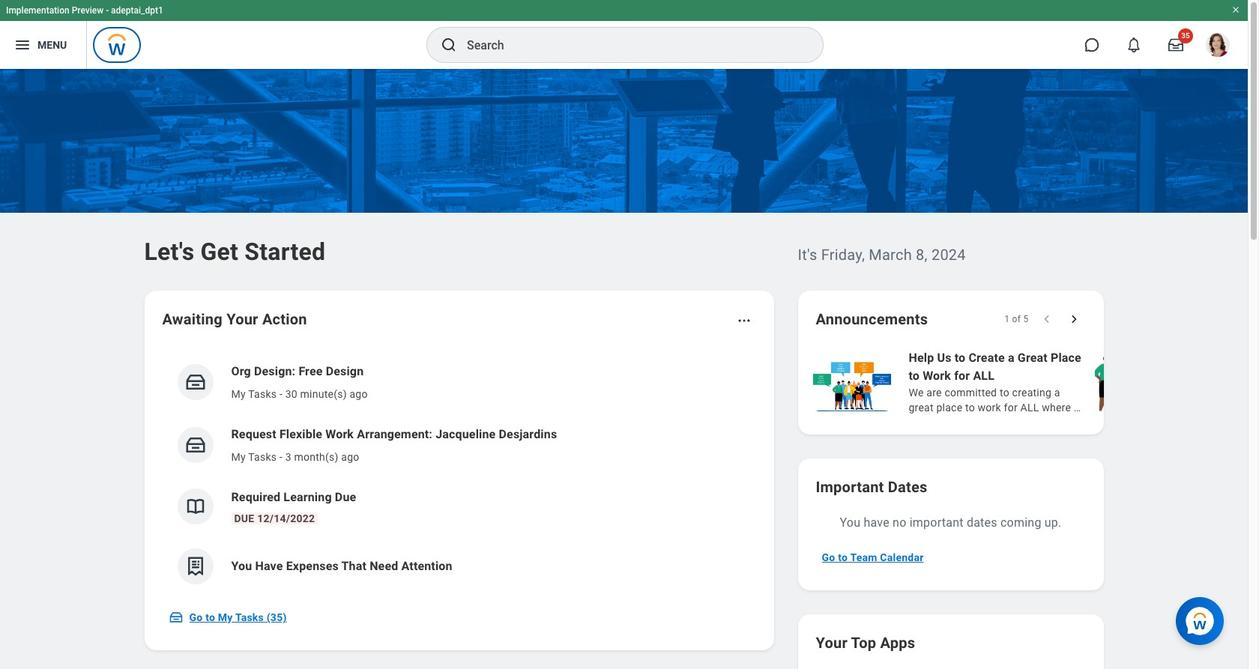 Task type: describe. For each thing, give the bounding box(es) containing it.
creating
[[1013, 387, 1052, 399]]

my inside button
[[218, 612, 233, 624]]

top
[[851, 634, 877, 652]]

important dates
[[816, 478, 928, 496]]

…
[[1074, 402, 1081, 414]]

1 of 5
[[1005, 314, 1029, 325]]

calendar
[[880, 552, 924, 564]]

8,
[[916, 246, 928, 264]]

- for request
[[280, 451, 283, 463]]

team
[[850, 552, 878, 564]]

work
[[978, 402, 1002, 414]]

menu banner
[[0, 0, 1248, 69]]

coming
[[1001, 516, 1042, 530]]

adeptai_dpt1
[[111, 5, 163, 16]]

preview
[[72, 5, 104, 16]]

announcements
[[816, 310, 928, 328]]

2024
[[932, 246, 966, 264]]

go to team calendar button
[[816, 543, 930, 573]]

get
[[201, 238, 239, 266]]

we
[[909, 387, 924, 399]]

(35)
[[267, 612, 287, 624]]

0 vertical spatial due
[[335, 490, 356, 505]]

learning
[[284, 490, 332, 505]]

you have expenses that need attention button
[[162, 537, 756, 597]]

inbox image for org design: free design
[[184, 371, 207, 394]]

design:
[[254, 364, 296, 379]]

0 horizontal spatial for
[[955, 369, 970, 383]]

35
[[1182, 31, 1190, 40]]

minute(s)
[[300, 388, 347, 400]]

to up 'we'
[[909, 369, 920, 383]]

committed
[[945, 387, 997, 399]]

of
[[1013, 314, 1021, 325]]

go for go to my tasks (35)
[[189, 612, 203, 624]]

dashboard expenses image
[[184, 556, 207, 578]]

need
[[370, 559, 398, 574]]

inbox image for request flexible work arrangement: jacqueline desjardins
[[184, 434, 207, 457]]

my tasks - 3 month(s) ago
[[231, 451, 359, 463]]

to inside button
[[206, 612, 215, 624]]

jacqueline
[[436, 427, 496, 442]]

desjardins
[[499, 427, 557, 442]]

help
[[909, 351, 934, 365]]

1 vertical spatial due
[[234, 513, 254, 525]]

1
[[1005, 314, 1010, 325]]

you for you have expenses that need attention
[[231, 559, 252, 574]]

let's
[[144, 238, 194, 266]]

important
[[910, 516, 964, 530]]

arrangement:
[[357, 427, 433, 442]]

chevron right small image
[[1066, 312, 1081, 327]]

work inside help us to create a great place to work for all we are committed to creating a great place to work for all where …
[[923, 369, 951, 383]]

attention
[[401, 559, 453, 574]]

month(s)
[[294, 451, 339, 463]]

inbox image inside the go to my tasks (35) button
[[168, 610, 183, 625]]

you have no important dates coming up.
[[840, 516, 1062, 530]]

create
[[969, 351, 1005, 365]]

awaiting
[[162, 310, 223, 328]]

important
[[816, 478, 884, 496]]

place
[[1051, 351, 1082, 365]]

are
[[927, 387, 942, 399]]

5
[[1024, 314, 1029, 325]]

1 horizontal spatial a
[[1055, 387, 1061, 399]]

go to my tasks (35)
[[189, 612, 287, 624]]

- inside menu banner
[[106, 5, 109, 16]]

required learning due
[[231, 490, 356, 505]]

apps
[[881, 634, 916, 652]]

dates
[[967, 516, 998, 530]]

help us to create a great place to work for all we are committed to creating a great place to work for all where …
[[909, 351, 1082, 414]]

implementation
[[6, 5, 69, 16]]

ago for design
[[350, 388, 368, 400]]

awaiting your action
[[162, 310, 307, 328]]

where
[[1042, 402, 1071, 414]]

1 vertical spatial your
[[816, 634, 848, 652]]

you have expenses that need attention
[[231, 559, 453, 574]]

request
[[231, 427, 276, 442]]

35 button
[[1160, 28, 1194, 61]]

work inside the awaiting your action list
[[326, 427, 354, 442]]

0 horizontal spatial all
[[973, 369, 995, 383]]

to right us at bottom
[[955, 351, 966, 365]]

it's
[[798, 246, 818, 264]]

my for request
[[231, 451, 246, 463]]

ago for arrangement:
[[341, 451, 359, 463]]



Task type: vqa. For each thing, say whether or not it's contained in the screenshot.
the left "list"
no



Task type: locate. For each thing, give the bounding box(es) containing it.
you left have
[[231, 559, 252, 574]]

menu
[[37, 39, 67, 51]]

all down create
[[973, 369, 995, 383]]

- for org
[[280, 388, 283, 400]]

let's get started main content
[[0, 69, 1260, 670]]

that
[[342, 559, 367, 574]]

1 vertical spatial inbox image
[[184, 434, 207, 457]]

great
[[909, 402, 934, 414]]

0 vertical spatial inbox image
[[184, 371, 207, 394]]

ago
[[350, 388, 368, 400], [341, 451, 359, 463]]

due down the required
[[234, 513, 254, 525]]

started
[[245, 238, 326, 266]]

1 vertical spatial -
[[280, 388, 283, 400]]

2 vertical spatial tasks
[[235, 612, 264, 624]]

tasks
[[248, 388, 277, 400], [248, 451, 277, 463], [235, 612, 264, 624]]

1 horizontal spatial due
[[335, 490, 356, 505]]

go to team calendar
[[822, 552, 924, 564]]

tasks for request
[[248, 451, 277, 463]]

it's friday, march 8, 2024
[[798, 246, 966, 264]]

for right work
[[1004, 402, 1018, 414]]

tasks inside button
[[235, 612, 264, 624]]

go to my tasks (35) button
[[162, 603, 296, 633]]

tasks down design: at the left bottom of the page
[[248, 388, 277, 400]]

inbox image left org
[[184, 371, 207, 394]]

menu button
[[0, 21, 86, 69]]

a
[[1008, 351, 1015, 365], [1055, 387, 1061, 399]]

let's get started
[[144, 238, 326, 266]]

go down dashboard expenses "icon"
[[189, 612, 203, 624]]

you left the have
[[840, 516, 861, 530]]

no
[[893, 516, 907, 530]]

work
[[923, 369, 951, 383], [326, 427, 354, 442]]

for
[[955, 369, 970, 383], [1004, 402, 1018, 414]]

my down org
[[231, 388, 246, 400]]

1 horizontal spatial all
[[1021, 402, 1040, 414]]

my tasks - 30 minute(s) ago
[[231, 388, 368, 400]]

profile logan mcneil image
[[1206, 33, 1230, 60]]

justify image
[[13, 36, 31, 54]]

1 horizontal spatial go
[[822, 552, 836, 564]]

0 horizontal spatial work
[[326, 427, 354, 442]]

2 vertical spatial -
[[280, 451, 283, 463]]

go inside button
[[822, 552, 836, 564]]

great
[[1018, 351, 1048, 365]]

tasks down 'request'
[[248, 451, 277, 463]]

your
[[227, 310, 258, 328], [816, 634, 848, 652]]

0 horizontal spatial you
[[231, 559, 252, 574]]

you for you have no important dates coming up.
[[840, 516, 861, 530]]

to down committed
[[966, 402, 975, 414]]

0 vertical spatial -
[[106, 5, 109, 16]]

you inside button
[[231, 559, 252, 574]]

30
[[285, 388, 298, 400]]

book open image
[[184, 496, 207, 518]]

have
[[864, 516, 890, 530]]

ago down design
[[350, 388, 368, 400]]

1 horizontal spatial for
[[1004, 402, 1018, 414]]

0 vertical spatial ago
[[350, 388, 368, 400]]

0 vertical spatial you
[[840, 516, 861, 530]]

your left 'action'
[[227, 310, 258, 328]]

2 vertical spatial inbox image
[[168, 610, 183, 625]]

1 vertical spatial for
[[1004, 402, 1018, 414]]

tasks for org
[[248, 388, 277, 400]]

0 vertical spatial tasks
[[248, 388, 277, 400]]

1 horizontal spatial work
[[923, 369, 951, 383]]

expenses
[[286, 559, 339, 574]]

related actions image
[[737, 313, 752, 328]]

12/14/2022
[[257, 513, 315, 525]]

inbox image
[[184, 371, 207, 394], [184, 434, 207, 457], [168, 610, 183, 625]]

1 horizontal spatial you
[[840, 516, 861, 530]]

0 horizontal spatial your
[[227, 310, 258, 328]]

-
[[106, 5, 109, 16], [280, 388, 283, 400], [280, 451, 283, 463]]

1 vertical spatial my
[[231, 451, 246, 463]]

work up month(s)
[[326, 427, 354, 442]]

1 vertical spatial work
[[326, 427, 354, 442]]

1 of 5 status
[[1005, 313, 1029, 325]]

0 vertical spatial for
[[955, 369, 970, 383]]

org
[[231, 364, 251, 379]]

my left (35) at bottom left
[[218, 612, 233, 624]]

for up committed
[[955, 369, 970, 383]]

0 horizontal spatial a
[[1008, 351, 1015, 365]]

- left 30 on the left bottom
[[280, 388, 283, 400]]

tasks left (35) at bottom left
[[235, 612, 264, 624]]

search image
[[440, 36, 458, 54]]

1 horizontal spatial your
[[816, 634, 848, 652]]

0 vertical spatial your
[[227, 310, 258, 328]]

0 vertical spatial my
[[231, 388, 246, 400]]

my for org
[[231, 388, 246, 400]]

friday,
[[821, 246, 865, 264]]

action
[[262, 310, 307, 328]]

go inside button
[[189, 612, 203, 624]]

a up where
[[1055, 387, 1061, 399]]

Search Workday  search field
[[467, 28, 792, 61]]

dates
[[888, 478, 928, 496]]

0 vertical spatial work
[[923, 369, 951, 383]]

march
[[869, 246, 912, 264]]

us
[[938, 351, 952, 365]]

place
[[937, 402, 963, 414]]

work up are
[[923, 369, 951, 383]]

go for go to team calendar
[[822, 552, 836, 564]]

go
[[822, 552, 836, 564], [189, 612, 203, 624]]

1 vertical spatial ago
[[341, 451, 359, 463]]

flexible
[[280, 427, 322, 442]]

inbox image left go to my tasks (35)
[[168, 610, 183, 625]]

notifications large image
[[1127, 37, 1142, 52]]

chevron left small image
[[1040, 312, 1055, 327]]

awaiting your action list
[[162, 351, 756, 597]]

0 horizontal spatial due
[[234, 513, 254, 525]]

0 vertical spatial go
[[822, 552, 836, 564]]

1 vertical spatial a
[[1055, 387, 1061, 399]]

design
[[326, 364, 364, 379]]

implementation preview -   adeptai_dpt1
[[6, 5, 163, 16]]

to up work
[[1000, 387, 1010, 399]]

close environment banner image
[[1232, 5, 1241, 14]]

all
[[973, 369, 995, 383], [1021, 402, 1040, 414]]

org design: free design
[[231, 364, 364, 379]]

to down dashboard expenses "icon"
[[206, 612, 215, 624]]

1 vertical spatial tasks
[[248, 451, 277, 463]]

have
[[255, 559, 283, 574]]

my down 'request'
[[231, 451, 246, 463]]

3
[[285, 451, 292, 463]]

announcements list
[[810, 348, 1260, 417]]

1 vertical spatial go
[[189, 612, 203, 624]]

due 12/14/2022
[[234, 513, 315, 525]]

a left great
[[1008, 351, 1015, 365]]

up.
[[1045, 516, 1062, 530]]

due right the learning
[[335, 490, 356, 505]]

due
[[335, 490, 356, 505], [234, 513, 254, 525]]

to inside button
[[838, 552, 848, 564]]

to left team
[[838, 552, 848, 564]]

my
[[231, 388, 246, 400], [231, 451, 246, 463], [218, 612, 233, 624]]

- left 3
[[280, 451, 283, 463]]

your left the top
[[816, 634, 848, 652]]

0 vertical spatial a
[[1008, 351, 1015, 365]]

0 horizontal spatial go
[[189, 612, 203, 624]]

ago right month(s)
[[341, 451, 359, 463]]

request flexible work arrangement: jacqueline desjardins
[[231, 427, 557, 442]]

2 vertical spatial my
[[218, 612, 233, 624]]

0 vertical spatial all
[[973, 369, 995, 383]]

required
[[231, 490, 281, 505]]

inbox image left 'request'
[[184, 434, 207, 457]]

free
[[299, 364, 323, 379]]

1 vertical spatial all
[[1021, 402, 1040, 414]]

all down the creating
[[1021, 402, 1040, 414]]

your top apps
[[816, 634, 916, 652]]

inbox large image
[[1169, 37, 1184, 52]]

- right preview
[[106, 5, 109, 16]]

1 vertical spatial you
[[231, 559, 252, 574]]

go left team
[[822, 552, 836, 564]]



